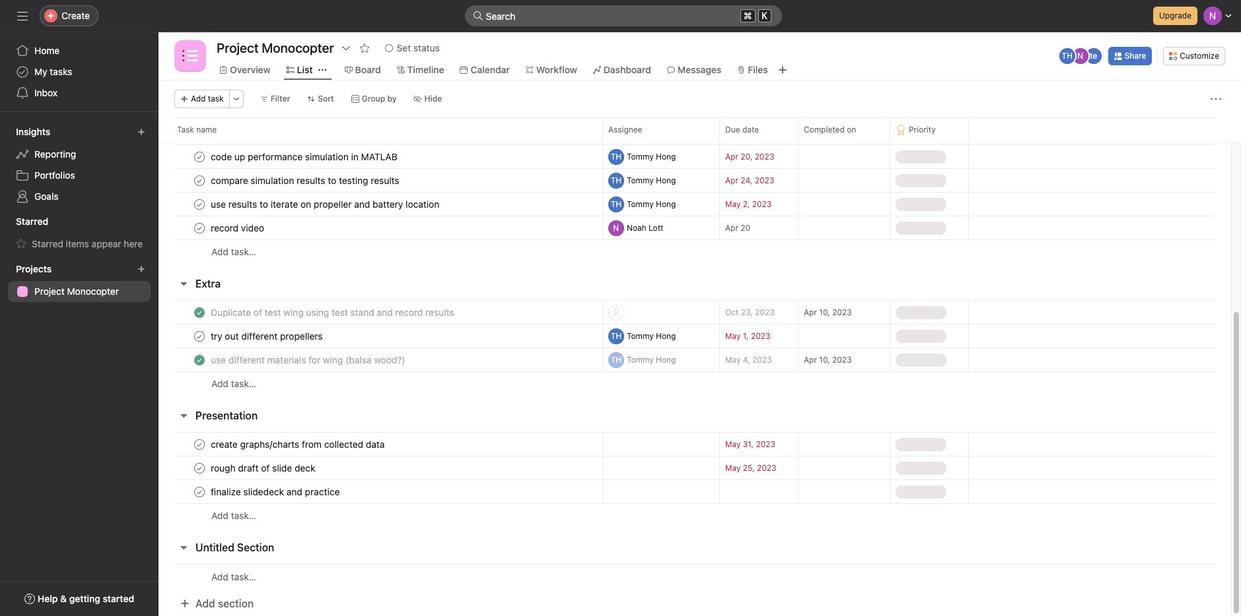 Task type: locate. For each thing, give the bounding box(es) containing it.
1 vertical spatial mark complete image
[[192, 437, 207, 453]]

10 row from the top
[[159, 372, 1231, 396]]

3 mark complete checkbox from the top
[[192, 461, 207, 477]]

mark complete checkbox inside record video cell
[[192, 220, 207, 236]]

completed checkbox down completed image
[[192, 352, 207, 368]]

4 mark complete image from the top
[[192, 220, 207, 236]]

1 mark complete checkbox from the top
[[192, 197, 207, 212]]

1 horizontal spatial more actions image
[[1211, 94, 1221, 104]]

1 collapse task list for this group image from the top
[[178, 279, 189, 289]]

task name text field for rough draft of slide deck cell
[[208, 462, 319, 475]]

3 task name text field from the top
[[208, 306, 458, 319]]

mark complete checkbox inside rough draft of slide deck cell
[[192, 461, 207, 477]]

mark complete image inside try out different propellers cell
[[192, 329, 207, 344]]

task name text field inside "compare simulation results to testing results" cell
[[208, 174, 403, 187]]

1 mark complete image from the top
[[192, 149, 207, 165]]

None field
[[465, 5, 782, 26]]

completed checkbox up completed icon
[[192, 305, 207, 321]]

mark complete checkbox inside code up performance simulation in matlab cell
[[192, 149, 207, 165]]

mark complete image
[[192, 329, 207, 344], [192, 437, 207, 453], [192, 461, 207, 477]]

Task name text field
[[208, 174, 403, 187], [208, 222, 268, 235], [208, 306, 458, 319], [208, 330, 327, 343], [208, 354, 409, 367], [208, 486, 344, 499]]

mark complete checkbox for use results to iterate on propeller and battery location cell
[[192, 197, 207, 212]]

2 task name text field from the top
[[208, 222, 268, 235]]

Mark complete checkbox
[[192, 197, 207, 212], [192, 220, 207, 236], [192, 461, 207, 477], [192, 485, 207, 500]]

2 vertical spatial mark complete image
[[192, 461, 207, 477]]

row
[[159, 118, 1241, 142], [159, 145, 1231, 169], [159, 168, 1231, 193], [159, 192, 1231, 217], [159, 216, 1231, 240], [159, 240, 1231, 264], [159, 301, 1231, 325], [159, 324, 1231, 349], [159, 348, 1231, 373], [159, 372, 1231, 396], [159, 433, 1231, 457], [159, 456, 1231, 481], [159, 480, 1231, 505], [159, 504, 1231, 528], [159, 565, 1231, 590]]

6 task name text field from the top
[[208, 486, 344, 499]]

2 vertical spatial collapse task list for this group image
[[178, 543, 189, 554]]

mark complete image inside "compare simulation results to testing results" cell
[[192, 173, 207, 189]]

Task name text field
[[208, 150, 401, 163], [208, 198, 443, 211], [208, 438, 389, 451], [208, 462, 319, 475]]

show options image
[[341, 43, 351, 54]]

task name text field for create graphs/charts from collected data cell
[[208, 438, 389, 451]]

global element
[[0, 32, 159, 112]]

4 mark complete checkbox from the top
[[192, 485, 207, 500]]

completed checkbox inside "duplicate of test wing using test stand and record results" cell
[[192, 305, 207, 321]]

mark complete image for mark complete option inside code up performance simulation in matlab cell
[[192, 149, 207, 165]]

0 vertical spatial completed checkbox
[[192, 305, 207, 321]]

Mark complete checkbox
[[192, 149, 207, 165], [192, 173, 207, 189], [192, 329, 207, 344], [192, 437, 207, 453]]

insights element
[[0, 120, 159, 210]]

add to starred image
[[359, 43, 370, 54]]

task name text field for completed option in use different materials for wing (balsa wood?) cell
[[208, 354, 409, 367]]

task name text field inside use results to iterate on propeller and battery location cell
[[208, 198, 443, 211]]

3 collapse task list for this group image from the top
[[178, 543, 189, 554]]

8 row from the top
[[159, 324, 1231, 349]]

11 row from the top
[[159, 433, 1231, 457]]

5 task name text field from the top
[[208, 354, 409, 367]]

3 mark complete checkbox from the top
[[192, 329, 207, 344]]

mark complete image inside record video cell
[[192, 220, 207, 236]]

mark complete image inside finalize slidedeck and practice cell
[[192, 485, 207, 500]]

1 vertical spatial collapse task list for this group image
[[178, 411, 189, 421]]

1 task name text field from the top
[[208, 150, 401, 163]]

2 collapse task list for this group image from the top
[[178, 411, 189, 421]]

task name text field for mark complete option within "compare simulation results to testing results" cell
[[208, 174, 403, 187]]

5 row from the top
[[159, 216, 1231, 240]]

3 task name text field from the top
[[208, 438, 389, 451]]

2 mark complete checkbox from the top
[[192, 220, 207, 236]]

4 task name text field from the top
[[208, 330, 327, 343]]

mark complete checkbox for "compare simulation results to testing results" cell
[[192, 173, 207, 189]]

mark complete image inside create graphs/charts from collected data cell
[[192, 437, 207, 453]]

1 task name text field from the top
[[208, 174, 403, 187]]

task name text field inside "duplicate of test wing using test stand and record results" cell
[[208, 306, 458, 319]]

4 mark complete checkbox from the top
[[192, 437, 207, 453]]

0 vertical spatial mark complete image
[[192, 329, 207, 344]]

1 completed checkbox from the top
[[192, 305, 207, 321]]

tab actions image
[[318, 66, 326, 74]]

compare simulation results to testing results cell
[[159, 168, 602, 193]]

2 completed checkbox from the top
[[192, 352, 207, 368]]

task name text field inside record video cell
[[208, 222, 268, 235]]

mark complete checkbox for code up performance simulation in matlab cell
[[192, 149, 207, 165]]

mark complete checkbox inside create graphs/charts from collected data cell
[[192, 437, 207, 453]]

use results to iterate on propeller and battery location cell
[[159, 192, 602, 217]]

0 vertical spatial collapse task list for this group image
[[178, 279, 189, 289]]

4 task name text field from the top
[[208, 462, 319, 475]]

collapse task list for this group image
[[178, 279, 189, 289], [178, 411, 189, 421], [178, 543, 189, 554]]

completed checkbox inside use different materials for wing (balsa wood?) cell
[[192, 352, 207, 368]]

record video cell
[[159, 216, 602, 240]]

mark complete image for mark complete checkbox in finalize slidedeck and practice cell
[[192, 485, 207, 500]]

mark complete image for mark complete checkbox in record video cell
[[192, 220, 207, 236]]

task name text field inside create graphs/charts from collected data cell
[[208, 438, 389, 451]]

Completed checkbox
[[192, 305, 207, 321], [192, 352, 207, 368]]

2 mark complete image from the top
[[192, 437, 207, 453]]

1 mark complete image from the top
[[192, 329, 207, 344]]

mark complete checkbox inside "compare simulation results to testing results" cell
[[192, 173, 207, 189]]

task name text field inside code up performance simulation in matlab cell
[[208, 150, 401, 163]]

mark complete image
[[192, 149, 207, 165], [192, 173, 207, 189], [192, 197, 207, 212], [192, 220, 207, 236], [192, 485, 207, 500]]

5 mark complete image from the top
[[192, 485, 207, 500]]

task name text field inside finalize slidedeck and practice cell
[[208, 486, 344, 499]]

list image
[[182, 48, 198, 64]]

completion date for compare simulation results to testing results cell
[[798, 168, 890, 193]]

collapse task list for this group image for "duplicate of test wing using test stand and record results" cell
[[178, 279, 189, 289]]

2 mark complete image from the top
[[192, 173, 207, 189]]

hide sidebar image
[[17, 11, 28, 21]]

task name text field for mark complete checkbox in finalize slidedeck and practice cell
[[208, 486, 344, 499]]

task name text field inside use different materials for wing (balsa wood?) cell
[[208, 354, 409, 367]]

header simulations tree grid
[[159, 145, 1231, 264]]

task name text field inside rough draft of slide deck cell
[[208, 462, 319, 475]]

add tab image
[[777, 65, 788, 75]]

completed image
[[192, 352, 207, 368]]

mark complete image inside rough draft of slide deck cell
[[192, 461, 207, 477]]

1 mark complete checkbox from the top
[[192, 149, 207, 165]]

mark complete image inside code up performance simulation in matlab cell
[[192, 149, 207, 165]]

3 mark complete image from the top
[[192, 461, 207, 477]]

1 vertical spatial completed checkbox
[[192, 352, 207, 368]]

2 mark complete checkbox from the top
[[192, 173, 207, 189]]

completion date for try out different propellers cell
[[798, 324, 890, 349]]

completed image
[[192, 305, 207, 321]]

mark complete checkbox inside finalize slidedeck and practice cell
[[192, 485, 207, 500]]

2 task name text field from the top
[[208, 198, 443, 211]]

3 mark complete image from the top
[[192, 197, 207, 212]]

mark complete checkbox inside try out different propellers cell
[[192, 329, 207, 344]]

mark complete image inside use results to iterate on propeller and battery location cell
[[192, 197, 207, 212]]

task name text field for use results to iterate on propeller and battery location cell
[[208, 198, 443, 211]]

mark complete checkbox inside use results to iterate on propeller and battery location cell
[[192, 197, 207, 212]]

more actions image
[[1211, 94, 1221, 104], [232, 95, 240, 103]]

task name text field inside try out different propellers cell
[[208, 330, 327, 343]]

7 row from the top
[[159, 301, 1231, 325]]

Search tasks, projects, and more text field
[[465, 5, 782, 26]]

completion date for record video cell
[[798, 216, 890, 240]]



Task type: describe. For each thing, give the bounding box(es) containing it.
mark complete checkbox for record video cell
[[192, 220, 207, 236]]

code up performance simulation in matlab cell
[[159, 145, 602, 169]]

completion date for use results to iterate on propeller and battery location cell
[[798, 192, 890, 217]]

header presentation tree grid
[[159, 433, 1231, 528]]

9 row from the top
[[159, 348, 1231, 373]]

completion date for create graphs/charts from collected data cell
[[798, 433, 890, 457]]

mark complete checkbox for create graphs/charts from collected data cell
[[192, 437, 207, 453]]

completed checkbox for "duplicate of test wing using test stand and record results" cell
[[192, 305, 207, 321]]

rough draft of slide deck cell
[[159, 456, 602, 481]]

completion date for code up performance simulation in matlab cell
[[798, 145, 890, 169]]

projects element
[[0, 258, 159, 305]]

2 row from the top
[[159, 145, 1231, 169]]

mark complete checkbox for try out different propellers cell on the left bottom
[[192, 329, 207, 344]]

14 row from the top
[[159, 504, 1231, 528]]

task name text field for mark complete checkbox in record video cell
[[208, 222, 268, 235]]

12 row from the top
[[159, 456, 1231, 481]]

task name text field for completed option in the "duplicate of test wing using test stand and record results" cell
[[208, 306, 458, 319]]

mark complete image for collapse task list for this group image associated with create graphs/charts from collected data cell
[[192, 461, 207, 477]]

15 row from the top
[[159, 565, 1231, 590]]

try out different propellers cell
[[159, 324, 602, 349]]

new project or portfolio image
[[137, 266, 145, 273]]

task name text field for code up performance simulation in matlab cell
[[208, 150, 401, 163]]

use different materials for wing (balsa wood?) cell
[[159, 348, 602, 373]]

duplicate of test wing using test stand and record results cell
[[159, 301, 602, 325]]

13 row from the top
[[159, 480, 1231, 505]]

completion date for finalize slidedeck and practice cell
[[798, 480, 890, 505]]

create graphs/charts from collected data cell
[[159, 433, 602, 457]]

finalize slidedeck and practice cell
[[159, 480, 602, 505]]

starred element
[[0, 210, 159, 258]]

mark complete checkbox for rough draft of slide deck cell
[[192, 461, 207, 477]]

1 row from the top
[[159, 118, 1241, 142]]

completed checkbox for use different materials for wing (balsa wood?) cell
[[192, 352, 207, 368]]

3 row from the top
[[159, 168, 1231, 193]]

header extra tree grid
[[159, 301, 1231, 396]]

collapse task list for this group image for create graphs/charts from collected data cell
[[178, 411, 189, 421]]

completion date for rough draft of slide deck cell
[[798, 456, 890, 481]]

task name text field for mark complete option inside the try out different propellers cell
[[208, 330, 327, 343]]

6 row from the top
[[159, 240, 1231, 264]]

mark complete checkbox for finalize slidedeck and practice cell
[[192, 485, 207, 500]]

mark complete image for mark complete option within "compare simulation results to testing results" cell
[[192, 173, 207, 189]]

0 horizontal spatial more actions image
[[232, 95, 240, 103]]

mark complete image for mark complete checkbox within use results to iterate on propeller and battery location cell
[[192, 197, 207, 212]]

new insights image
[[137, 128, 145, 136]]

4 row from the top
[[159, 192, 1231, 217]]

mark complete image for collapse task list for this group image related to "duplicate of test wing using test stand and record results" cell
[[192, 329, 207, 344]]

prominent image
[[473, 11, 483, 21]]



Task type: vqa. For each thing, say whether or not it's contained in the screenshot.
rightmost EVENT PLANNING TEST
no



